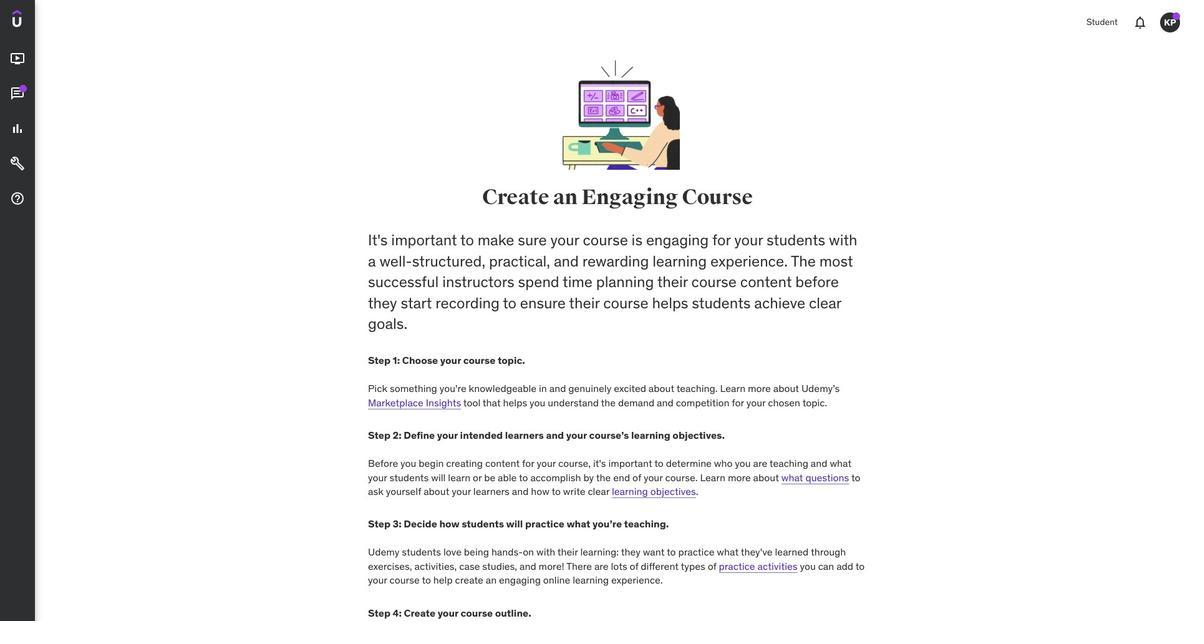 Task type: describe. For each thing, give the bounding box(es) containing it.
your up course,
[[567, 429, 587, 441]]

to down accomplish
[[552, 485, 561, 497]]

students inside the udemy students love being hands-on with their learning: they want to practice what they've learned through exercises, activities, case studies, and more! there are lots of different types of
[[402, 546, 441, 558]]

ask
[[368, 485, 384, 497]]

important inside before you begin creating content for your course, it's important to determine who you are teaching and what your students will learn or be able to accomplish by the end of your course. learn more about
[[609, 457, 653, 469]]

2 medium image from the top
[[10, 191, 25, 206]]

accomplish
[[531, 471, 581, 483]]

content inside "it's important to make sure your course is engaging for your students with a well-structured, practical, and rewarding learning experience. the most successful instructors spend time planning their course content before they start recording to ensure their course helps students achieve clear goals."
[[741, 272, 792, 292]]

intended
[[460, 429, 503, 441]]

0 horizontal spatial how
[[440, 518, 460, 530]]

different
[[641, 560, 679, 572]]

marketplace
[[368, 396, 424, 409]]

determine
[[666, 457, 712, 469]]

before you begin creating content for your course, it's important to determine who you are teaching and what your students will learn or be able to accomplish by the end of your course. learn more about
[[368, 457, 852, 483]]

the inside pick something you're knowledgeable in and genuinely excited about teaching. learn more about udemy's marketplace insights tool that helps you understand the demand and competition for your chosen topic.
[[601, 396, 616, 409]]

engaging inside you can add to your course to help create an engaging online learning experience.
[[499, 574, 541, 586]]

of right lots
[[630, 560, 639, 572]]

0 vertical spatial topic.
[[498, 354, 525, 366]]

teaching. for you're
[[625, 518, 669, 530]]

you inside you can add to your course to help create an engaging online learning experience.
[[800, 560, 816, 572]]

being
[[464, 546, 489, 558]]

who
[[715, 457, 733, 469]]

that
[[483, 396, 501, 409]]

planning
[[597, 272, 654, 292]]

rewarding
[[583, 251, 649, 271]]

creating
[[446, 457, 483, 469]]

to right "add"
[[856, 560, 865, 572]]

learn inside before you begin creating content for your course, it's important to determine who you are teaching and what your students will learn or be able to accomplish by the end of your course. learn more about
[[701, 471, 726, 483]]

questions
[[806, 471, 850, 483]]

create
[[455, 574, 484, 586]]

engaging inside "it's important to make sure your course is engaging for your students with a well-structured, practical, and rewarding learning experience. the most successful instructors spend time planning their course content before they start recording to ensure their course helps students achieve clear goals."
[[647, 230, 709, 250]]

well-
[[380, 251, 412, 271]]

clear inside to ask yourself about your learners and how to write clear
[[588, 485, 610, 497]]

about up demand
[[649, 382, 675, 395]]

about up chosen
[[774, 382, 800, 395]]

help
[[434, 574, 453, 586]]

are inside before you begin creating content for your course, it's important to determine who you are teaching and what your students will learn or be able to accomplish by the end of your course. learn more about
[[754, 457, 768, 469]]

are inside the udemy students love being hands-on with their learning: they want to practice what they've learned through exercises, activities, case studies, and more! there are lots of different types of
[[595, 560, 609, 572]]

student
[[1087, 16, 1119, 28]]

demand
[[618, 396, 655, 409]]

learning inside you can add to your course to help create an engaging online learning experience.
[[573, 574, 609, 586]]

of right types
[[708, 560, 717, 572]]

create an engaging course
[[482, 184, 753, 210]]

to left ensure
[[503, 293, 517, 313]]

an inside you can add to your course to help create an engaging online learning experience.
[[486, 574, 497, 586]]

will inside before you begin creating content for your course, it's important to determine who you are teaching and what your students will learn or be able to accomplish by the end of your course. learn more about
[[431, 471, 446, 483]]

students left achieve
[[692, 293, 751, 313]]

they've
[[741, 546, 773, 558]]

something
[[390, 382, 437, 395]]

what questions link
[[782, 471, 850, 483]]

0 vertical spatial their
[[658, 272, 688, 292]]

it's important to make sure your course is engaging for your students with a well-structured, practical, and rewarding learning experience. the most successful instructors spend time planning their course content before they start recording to ensure their course helps students achieve clear goals.
[[368, 230, 858, 334]]

udemy image
[[12, 10, 69, 31]]

for inside before you begin creating content for your course, it's important to determine who you are teaching and what your students will learn or be able to accomplish by the end of your course. learn more about
[[522, 457, 535, 469]]

clear inside "it's important to make sure your course is engaging for your students with a well-structured, practical, and rewarding learning experience. the most successful instructors spend time planning their course content before they start recording to ensure their course helps students achieve clear goals."
[[809, 293, 842, 313]]

1 medium image from the top
[[10, 156, 25, 171]]

in
[[539, 382, 547, 395]]

understand
[[548, 396, 599, 409]]

and right in at the bottom left of page
[[550, 382, 566, 395]]

learned
[[776, 546, 809, 558]]

course inside you can add to your course to help create an engaging online learning experience.
[[390, 574, 420, 586]]

the
[[791, 251, 816, 271]]

online
[[544, 574, 571, 586]]

types
[[681, 560, 706, 572]]

to inside the udemy students love being hands-on with their learning: they want to practice what they've learned through exercises, activities, case studies, and more! there are lots of different types of
[[667, 546, 676, 558]]

step for step 1: choose your course topic.
[[368, 354, 391, 366]]

course's
[[590, 429, 629, 441]]

to right questions
[[852, 471, 861, 483]]

1 medium image from the top
[[10, 51, 25, 66]]

3:
[[393, 518, 402, 530]]

kp
[[1165, 17, 1177, 28]]

successful
[[368, 272, 439, 292]]

step 4: create your course outline.
[[368, 606, 532, 619]]

it's
[[368, 230, 388, 250]]

spend
[[518, 272, 560, 292]]

define
[[404, 429, 435, 441]]

and up course,
[[546, 429, 564, 441]]

step for step 2: define your intended learners and your course's learning objectives.
[[368, 429, 391, 441]]

notifications image
[[1133, 15, 1148, 30]]

achieve
[[755, 293, 806, 313]]

course,
[[559, 457, 591, 469]]

most
[[820, 251, 854, 271]]

by
[[584, 471, 594, 483]]

students up the
[[767, 230, 826, 250]]

learn inside pick something you're knowledgeable in and genuinely excited about teaching. learn more about udemy's marketplace insights tool that helps you understand the demand and competition for your chosen topic.
[[721, 382, 746, 395]]

you're
[[440, 382, 467, 395]]

about inside before you begin creating content for your course, it's important to determine who you are teaching and what your students will learn or be able to accomplish by the end of your course. learn more about
[[754, 471, 780, 483]]

is
[[632, 230, 643, 250]]

to right able
[[519, 471, 528, 483]]

be
[[484, 471, 496, 483]]

step for step 4: create your course outline.
[[368, 606, 391, 619]]

learning down demand
[[632, 429, 671, 441]]

the inside before you begin creating content for your course, it's important to determine who you are teaching and what your students will learn or be able to accomplish by the end of your course. learn more about
[[597, 471, 611, 483]]

lots
[[611, 560, 628, 572]]

practice activities
[[719, 560, 798, 572]]

udemy
[[368, 546, 400, 558]]

knowledgeable
[[469, 382, 537, 395]]

.
[[696, 485, 699, 497]]

udemy students love being hands-on with their learning: they want to practice what they've learned through exercises, activities, case studies, and more! there are lots of different types of
[[368, 546, 847, 572]]

kp link
[[1156, 7, 1186, 37]]

more inside before you begin creating content for your course, it's important to determine who you are teaching and what your students will learn or be able to accomplish by the end of your course. learn more about
[[728, 471, 751, 483]]

add
[[837, 560, 854, 572]]

case
[[460, 560, 480, 572]]

ensure
[[520, 293, 566, 313]]

to left help
[[422, 574, 431, 586]]

write
[[564, 485, 586, 497]]

objectives.
[[673, 429, 725, 441]]

time
[[563, 272, 593, 292]]

learning objectives .
[[612, 485, 699, 497]]

topic. inside pick something you're knowledgeable in and genuinely excited about teaching. learn more about udemy's marketplace insights tool that helps you understand the demand and competition for your chosen topic.
[[803, 396, 828, 409]]

1:
[[393, 354, 400, 366]]

students inside before you begin creating content for your course, it's important to determine who you are teaching and what your students will learn or be able to accomplish by the end of your course. learn more about
[[390, 471, 429, 483]]

end
[[614, 471, 631, 483]]

can
[[819, 560, 835, 572]]

you're
[[593, 518, 622, 530]]

to ask yourself about your learners and how to write clear
[[368, 471, 861, 497]]

your inside you can add to your course to help create an engaging online learning experience.
[[368, 574, 387, 586]]

competition
[[676, 396, 730, 409]]



Task type: locate. For each thing, give the bounding box(es) containing it.
step left 2:
[[368, 429, 391, 441]]

2 step from the top
[[368, 429, 391, 441]]

1 horizontal spatial topic.
[[803, 396, 828, 409]]

your left chosen
[[747, 396, 766, 409]]

0 horizontal spatial create
[[404, 606, 436, 619]]

studies,
[[483, 560, 518, 572]]

2 medium image from the top
[[10, 86, 25, 101]]

1 vertical spatial will
[[507, 518, 523, 530]]

3 step from the top
[[368, 518, 391, 530]]

and
[[554, 251, 579, 271], [550, 382, 566, 395], [657, 396, 674, 409], [546, 429, 564, 441], [811, 457, 828, 469], [512, 485, 529, 497], [520, 560, 537, 572]]

what questions
[[782, 471, 850, 483]]

1 vertical spatial medium image
[[10, 86, 25, 101]]

0 vertical spatial more
[[748, 382, 771, 395]]

hands-
[[492, 546, 523, 558]]

with inside the udemy students love being hands-on with their learning: they want to practice what they've learned through exercises, activities, case studies, and more! there are lots of different types of
[[537, 546, 556, 558]]

0 vertical spatial an
[[553, 184, 578, 210]]

students up "being"
[[462, 518, 504, 530]]

it's
[[594, 457, 606, 469]]

for inside "it's important to make sure your course is engaging for your students with a well-structured, practical, and rewarding learning experience. the most successful instructors spend time planning their course content before they start recording to ensure their course helps students achieve clear goals."
[[713, 230, 731, 250]]

what inside before you begin creating content for your course, it's important to determine who you are teaching and what your students will learn or be able to accomplish by the end of your course. learn more about
[[830, 457, 852, 469]]

0 vertical spatial engaging
[[647, 230, 709, 250]]

your up "learning objectives" link
[[644, 471, 663, 483]]

1 vertical spatial how
[[440, 518, 460, 530]]

exercises,
[[368, 560, 412, 572]]

1 vertical spatial medium image
[[10, 191, 25, 206]]

1 vertical spatial they
[[622, 546, 641, 558]]

1 horizontal spatial practice
[[679, 546, 715, 558]]

they up 'goals.'
[[368, 293, 397, 313]]

topic.
[[498, 354, 525, 366], [803, 396, 828, 409]]

create
[[482, 184, 550, 210], [404, 606, 436, 619]]

practice inside the udemy students love being hands-on with their learning: they want to practice what they've learned through exercises, activities, case studies, and more! there are lots of different types of
[[679, 546, 715, 558]]

1 horizontal spatial content
[[741, 272, 792, 292]]

insights
[[426, 396, 461, 409]]

topic. up knowledgeable
[[498, 354, 525, 366]]

what left you're
[[567, 518, 591, 530]]

how inside to ask yourself about your learners and how to write clear
[[531, 485, 550, 497]]

0 vertical spatial learners
[[505, 429, 544, 441]]

0 vertical spatial create
[[482, 184, 550, 210]]

1 vertical spatial the
[[597, 471, 611, 483]]

1 horizontal spatial engaging
[[647, 230, 709, 250]]

0 vertical spatial will
[[431, 471, 446, 483]]

able
[[498, 471, 517, 483]]

and inside the udemy students love being hands-on with their learning: they want to practice what they've learned through exercises, activities, case studies, and more! there are lots of different types of
[[520, 560, 537, 572]]

teaching. up want
[[625, 518, 669, 530]]

more down who on the bottom of the page
[[728, 471, 751, 483]]

1 vertical spatial engaging
[[499, 574, 541, 586]]

will down begin
[[431, 471, 446, 483]]

0 horizontal spatial engaging
[[499, 574, 541, 586]]

with up more!
[[537, 546, 556, 558]]

2 vertical spatial practice
[[719, 560, 756, 572]]

teaching. for about
[[677, 382, 718, 395]]

0 horizontal spatial for
[[522, 457, 535, 469]]

pick something you're knowledgeable in and genuinely excited about teaching. learn more about udemy's marketplace insights tool that helps you understand the demand and competition for your chosen topic.
[[368, 382, 840, 409]]

1 horizontal spatial experience.
[[711, 251, 788, 271]]

2 vertical spatial their
[[558, 546, 578, 558]]

your inside to ask yourself about your learners and how to write clear
[[452, 485, 471, 497]]

you right who on the bottom of the page
[[735, 457, 751, 469]]

your up you're
[[441, 354, 461, 366]]

learners inside to ask yourself about your learners and how to write clear
[[474, 485, 510, 497]]

learn down who on the bottom of the page
[[701, 471, 726, 483]]

2 horizontal spatial practice
[[719, 560, 756, 572]]

their up there
[[558, 546, 578, 558]]

1 horizontal spatial will
[[507, 518, 523, 530]]

course
[[682, 184, 753, 210]]

to up structured,
[[461, 230, 474, 250]]

helps down knowledgeable
[[503, 396, 528, 409]]

1 vertical spatial clear
[[588, 485, 610, 497]]

1 horizontal spatial clear
[[809, 293, 842, 313]]

your down exercises,
[[368, 574, 387, 586]]

your inside pick something you're knowledgeable in and genuinely excited about teaching. learn more about udemy's marketplace insights tool that helps you understand the demand and competition for your chosen topic.
[[747, 396, 766, 409]]

you have alerts image
[[1173, 12, 1181, 20]]

0 vertical spatial teaching.
[[677, 382, 718, 395]]

pick
[[368, 382, 388, 395]]

clear
[[809, 293, 842, 313], [588, 485, 610, 497]]

learning down there
[[573, 574, 609, 586]]

0 vertical spatial with
[[830, 230, 858, 250]]

helps down planning
[[653, 293, 689, 313]]

0 horizontal spatial topic.
[[498, 354, 525, 366]]

0 horizontal spatial an
[[486, 574, 497, 586]]

4 step from the top
[[368, 606, 391, 619]]

4:
[[393, 606, 402, 619]]

practice down "they've"
[[719, 560, 756, 572]]

on
[[523, 546, 534, 558]]

the down it's
[[597, 471, 611, 483]]

1 horizontal spatial for
[[713, 230, 731, 250]]

0 vertical spatial they
[[368, 293, 397, 313]]

your up ask
[[368, 471, 387, 483]]

and up the what questions link
[[811, 457, 828, 469]]

outline.
[[495, 606, 532, 619]]

how down accomplish
[[531, 485, 550, 497]]

1 horizontal spatial teaching.
[[677, 382, 718, 395]]

begin
[[419, 457, 444, 469]]

0 vertical spatial clear
[[809, 293, 842, 313]]

1 horizontal spatial with
[[830, 230, 858, 250]]

practice up types
[[679, 546, 715, 558]]

teaching
[[770, 457, 809, 469]]

learning down end
[[612, 485, 648, 497]]

0 vertical spatial for
[[713, 230, 731, 250]]

2:
[[393, 429, 402, 441]]

for right competition
[[732, 396, 745, 409]]

experience. down lots
[[612, 574, 663, 586]]

and right demand
[[657, 396, 674, 409]]

1 vertical spatial helps
[[503, 396, 528, 409]]

1 vertical spatial content
[[486, 457, 520, 469]]

students up activities,
[[402, 546, 441, 558]]

student link
[[1080, 7, 1126, 37]]

your right "define"
[[437, 429, 458, 441]]

0 vertical spatial content
[[741, 272, 792, 292]]

with inside "it's important to make sure your course is engaging for your students with a well-structured, practical, and rewarding learning experience. the most successful instructors spend time planning their course content before they start recording to ensure their course helps students achieve clear goals."
[[830, 230, 858, 250]]

content inside before you begin creating content for your course, it's important to determine who you are teaching and what your students will learn or be able to accomplish by the end of your course. learn more about
[[486, 457, 520, 469]]

and inside before you begin creating content for your course, it's important to determine who you are teaching and what your students will learn or be able to accomplish by the end of your course. learn more about
[[811, 457, 828, 469]]

genuinely
[[569, 382, 612, 395]]

their right planning
[[658, 272, 688, 292]]

1 horizontal spatial helps
[[653, 293, 689, 313]]

1 vertical spatial teaching.
[[625, 518, 669, 530]]

through
[[811, 546, 847, 558]]

experience. inside "it's important to make sure your course is engaging for your students with a well-structured, practical, and rewarding learning experience. the most successful instructors spend time planning their course content before they start recording to ensure their course helps students achieve clear goals."
[[711, 251, 788, 271]]

about down the learn
[[424, 485, 450, 497]]

what inside the udemy students love being hands-on with their learning: they want to practice what they've learned through exercises, activities, case studies, and more! there are lots of different types of
[[717, 546, 739, 558]]

of inside before you begin creating content for your course, it's important to determine who you are teaching and what your students will learn or be able to accomplish by the end of your course. learn more about
[[633, 471, 642, 483]]

for inside pick something you're knowledgeable in and genuinely excited about teaching. learn more about udemy's marketplace insights tool that helps you understand the demand and competition for your chosen topic.
[[732, 396, 745, 409]]

1 horizontal spatial how
[[531, 485, 550, 497]]

you inside pick something you're knowledgeable in and genuinely excited about teaching. learn more about udemy's marketplace insights tool that helps you understand the demand and competition for your chosen topic.
[[530, 396, 546, 409]]

0 horizontal spatial teaching.
[[625, 518, 669, 530]]

will up hands-
[[507, 518, 523, 530]]

their inside the udemy students love being hands-on with their learning: they want to practice what they've learned through exercises, activities, case studies, and more! there are lots of different types of
[[558, 546, 578, 558]]

0 vertical spatial important
[[392, 230, 457, 250]]

and inside to ask yourself about your learners and how to write clear
[[512, 485, 529, 497]]

you
[[530, 396, 546, 409], [401, 457, 417, 469], [735, 457, 751, 469], [800, 560, 816, 572]]

course.
[[666, 471, 698, 483]]

learning inside "it's important to make sure your course is engaging for your students with a well-structured, practical, and rewarding learning experience. the most successful instructors spend time planning their course content before they start recording to ensure their course helps students achieve clear goals."
[[653, 251, 707, 271]]

learners for your
[[474, 485, 510, 497]]

important up end
[[609, 457, 653, 469]]

structured,
[[412, 251, 486, 271]]

teaching. inside pick something you're knowledgeable in and genuinely excited about teaching. learn more about udemy's marketplace insights tool that helps you understand the demand and competition for your chosen topic.
[[677, 382, 718, 395]]

to up learning objectives .
[[655, 457, 664, 469]]

your down help
[[438, 606, 459, 619]]

their
[[658, 272, 688, 292], [569, 293, 600, 313], [558, 546, 578, 558]]

before
[[368, 457, 398, 469]]

are down learning:
[[595, 560, 609, 572]]

decide
[[404, 518, 437, 530]]

engaging down 'studies,'
[[499, 574, 541, 586]]

for down the course
[[713, 230, 731, 250]]

experience. up achieve
[[711, 251, 788, 271]]

create right 4:
[[404, 606, 436, 619]]

helps inside pick something you're knowledgeable in and genuinely excited about teaching. learn more about udemy's marketplace insights tool that helps you understand the demand and competition for your chosen topic.
[[503, 396, 528, 409]]

of right end
[[633, 471, 642, 483]]

teaching.
[[677, 382, 718, 395], [625, 518, 669, 530]]

you down in at the bottom left of page
[[530, 396, 546, 409]]

yourself
[[386, 485, 421, 497]]

0 horizontal spatial practice
[[526, 518, 565, 530]]

0 horizontal spatial they
[[368, 293, 397, 313]]

learning objectives link
[[612, 485, 696, 497]]

1 vertical spatial experience.
[[612, 574, 663, 586]]

step for step 3: decide how students will practice what you're teaching.
[[368, 518, 391, 530]]

their down time
[[569, 293, 600, 313]]

more inside pick something you're knowledgeable in and genuinely excited about teaching. learn more about udemy's marketplace insights tool that helps you understand the demand and competition for your chosen topic.
[[748, 382, 771, 395]]

1 vertical spatial create
[[404, 606, 436, 619]]

for up accomplish
[[522, 457, 535, 469]]

0 horizontal spatial with
[[537, 546, 556, 558]]

1 step from the top
[[368, 354, 391, 366]]

0 vertical spatial learn
[[721, 382, 746, 395]]

0 vertical spatial the
[[601, 396, 616, 409]]

the
[[601, 396, 616, 409], [597, 471, 611, 483]]

content up able
[[486, 457, 520, 469]]

objectives
[[651, 485, 696, 497]]

engaging right is
[[647, 230, 709, 250]]

and down on
[[520, 560, 537, 572]]

content up achieve
[[741, 272, 792, 292]]

0 horizontal spatial will
[[431, 471, 446, 483]]

and down able
[[512, 485, 529, 497]]

step left 1:
[[368, 354, 391, 366]]

will
[[431, 471, 446, 483], [507, 518, 523, 530]]

they inside "it's important to make sure your course is engaging for your students with a well-structured, practical, and rewarding learning experience. the most successful instructors spend time planning their course content before they start recording to ensure their course helps students achieve clear goals."
[[368, 293, 397, 313]]

1 horizontal spatial create
[[482, 184, 550, 210]]

learning:
[[581, 546, 619, 558]]

a
[[368, 251, 376, 271]]

engaging
[[582, 184, 679, 210]]

love
[[444, 546, 462, 558]]

learners
[[505, 429, 544, 441], [474, 485, 510, 497]]

1 vertical spatial topic.
[[803, 396, 828, 409]]

more!
[[539, 560, 565, 572]]

recording
[[436, 293, 500, 313]]

what up questions
[[830, 457, 852, 469]]

0 vertical spatial helps
[[653, 293, 689, 313]]

what down teaching
[[782, 471, 804, 483]]

0 horizontal spatial content
[[486, 457, 520, 469]]

1 vertical spatial an
[[486, 574, 497, 586]]

for
[[713, 230, 731, 250], [732, 396, 745, 409], [522, 457, 535, 469]]

your right "sure"
[[551, 230, 580, 250]]

your up accomplish
[[537, 457, 556, 469]]

you left begin
[[401, 457, 417, 469]]

your down the learn
[[452, 485, 471, 497]]

1 vertical spatial more
[[728, 471, 751, 483]]

learn
[[448, 471, 471, 483]]

they up lots
[[622, 546, 641, 558]]

step left 3:
[[368, 518, 391, 530]]

learners for intended
[[505, 429, 544, 441]]

1 horizontal spatial are
[[754, 457, 768, 469]]

sure
[[518, 230, 547, 250]]

0 vertical spatial experience.
[[711, 251, 788, 271]]

1 vertical spatial learn
[[701, 471, 726, 483]]

1 vertical spatial for
[[732, 396, 745, 409]]

1 horizontal spatial they
[[622, 546, 641, 558]]

0 vertical spatial medium image
[[10, 51, 25, 66]]

2 vertical spatial medium image
[[10, 121, 25, 136]]

learners down "be"
[[474, 485, 510, 497]]

important up structured,
[[392, 230, 457, 250]]

you left can
[[800, 560, 816, 572]]

teaching. up competition
[[677, 382, 718, 395]]

there
[[567, 560, 592, 572]]

tool
[[464, 396, 481, 409]]

your down the course
[[735, 230, 764, 250]]

students up "yourself"
[[390, 471, 429, 483]]

about inside to ask yourself about your learners and how to write clear
[[424, 485, 450, 497]]

practice up on
[[526, 518, 565, 530]]

step left 4:
[[368, 606, 391, 619]]

1 vertical spatial practice
[[679, 546, 715, 558]]

with up the 'most'
[[830, 230, 858, 250]]

0 horizontal spatial are
[[595, 560, 609, 572]]

students
[[767, 230, 826, 250], [692, 293, 751, 313], [390, 471, 429, 483], [462, 518, 504, 530], [402, 546, 441, 558]]

topic. down udemy's
[[803, 396, 828, 409]]

medium image
[[10, 156, 25, 171], [10, 191, 25, 206]]

more
[[748, 382, 771, 395], [728, 471, 751, 483]]

they inside the udemy students love being hands-on with their learning: they want to practice what they've learned through exercises, activities, case studies, and more! there are lots of different types of
[[622, 546, 641, 558]]

learners right intended
[[505, 429, 544, 441]]

the down genuinely on the bottom of the page
[[601, 396, 616, 409]]

how up love
[[440, 518, 460, 530]]

clear down by at the bottom of the page
[[588, 485, 610, 497]]

and up time
[[554, 251, 579, 271]]

1 horizontal spatial important
[[609, 457, 653, 469]]

learn up competition
[[721, 382, 746, 395]]

experience.
[[711, 251, 788, 271], [612, 574, 663, 586]]

0 vertical spatial are
[[754, 457, 768, 469]]

engaging
[[647, 230, 709, 250], [499, 574, 541, 586]]

1 vertical spatial learners
[[474, 485, 510, 497]]

more up chosen
[[748, 382, 771, 395]]

1 vertical spatial their
[[569, 293, 600, 313]]

and inside "it's important to make sure your course is engaging for your students with a well-structured, practical, and rewarding learning experience. the most successful instructors spend time planning their course content before they start recording to ensure their course helps students achieve clear goals."
[[554, 251, 579, 271]]

important inside "it's important to make sure your course is engaging for your students with a well-structured, practical, and rewarding learning experience. the most successful instructors spend time planning their course content before they start recording to ensure their course helps students achieve clear goals."
[[392, 230, 457, 250]]

are left teaching
[[754, 457, 768, 469]]

learn
[[721, 382, 746, 395], [701, 471, 726, 483]]

you can add to your course to help create an engaging online learning experience.
[[368, 560, 865, 586]]

0 vertical spatial medium image
[[10, 156, 25, 171]]

to right want
[[667, 546, 676, 558]]

1 vertical spatial with
[[537, 546, 556, 558]]

practice activities link
[[719, 560, 798, 572]]

0 horizontal spatial clear
[[588, 485, 610, 497]]

3 medium image from the top
[[10, 121, 25, 136]]

0 vertical spatial practice
[[526, 518, 565, 530]]

learning up planning
[[653, 251, 707, 271]]

2 horizontal spatial for
[[732, 396, 745, 409]]

of
[[633, 471, 642, 483], [630, 560, 639, 572], [708, 560, 717, 572]]

1 vertical spatial are
[[595, 560, 609, 572]]

0 horizontal spatial helps
[[503, 396, 528, 409]]

before
[[796, 272, 840, 292]]

1 horizontal spatial an
[[553, 184, 578, 210]]

want
[[643, 546, 665, 558]]

practical,
[[489, 251, 551, 271]]

0 horizontal spatial experience.
[[612, 574, 663, 586]]

an
[[553, 184, 578, 210], [486, 574, 497, 586]]

clear down before
[[809, 293, 842, 313]]

1 vertical spatial important
[[609, 457, 653, 469]]

2 vertical spatial for
[[522, 457, 535, 469]]

make
[[478, 230, 515, 250]]

0 horizontal spatial important
[[392, 230, 457, 250]]

content
[[741, 272, 792, 292], [486, 457, 520, 469]]

0 vertical spatial how
[[531, 485, 550, 497]]

udemy's
[[802, 382, 840, 395]]

how
[[531, 485, 550, 497], [440, 518, 460, 530]]

create up "sure"
[[482, 184, 550, 210]]

about
[[649, 382, 675, 395], [774, 382, 800, 395], [754, 471, 780, 483], [424, 485, 450, 497]]

step 3: decide how students will practice what you're teaching.
[[368, 518, 669, 530]]

what left "they've"
[[717, 546, 739, 558]]

activities,
[[415, 560, 457, 572]]

choose
[[402, 354, 438, 366]]

helps inside "it's important to make sure your course is engaging for your students with a well-structured, practical, and rewarding learning experience. the most successful instructors spend time planning their course content before they start recording to ensure their course helps students achieve clear goals."
[[653, 293, 689, 313]]

excited
[[614, 382, 647, 395]]

experience. inside you can add to your course to help create an engaging online learning experience.
[[612, 574, 663, 586]]

step 1: choose your course topic.
[[368, 354, 525, 366]]

medium image
[[10, 51, 25, 66], [10, 86, 25, 101], [10, 121, 25, 136]]



Task type: vqa. For each thing, say whether or not it's contained in the screenshot.
the most
yes



